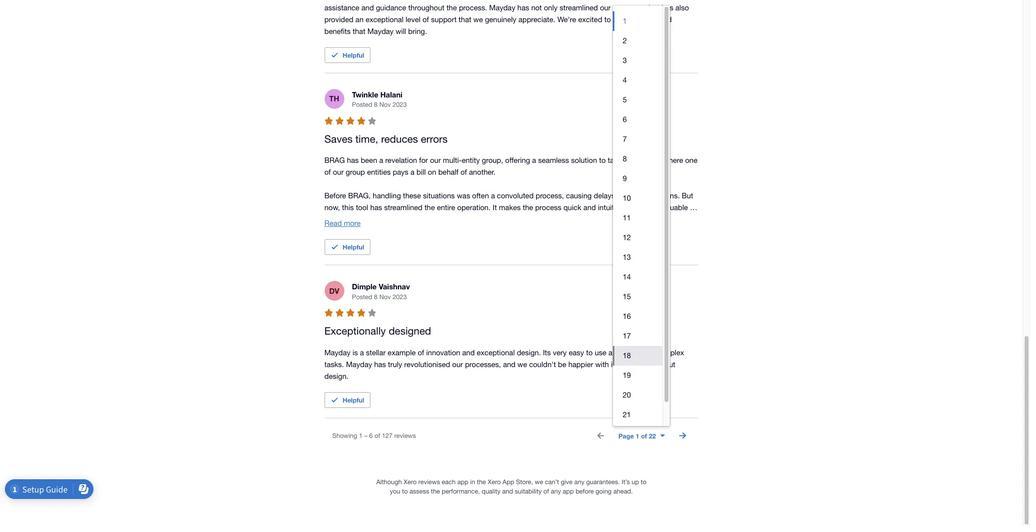 Task type: vqa. For each thing, say whether or not it's contained in the screenshot.
House
no



Task type: describe. For each thing, give the bounding box(es) containing it.
our up the transparency
[[552, 239, 563, 247]]

14 button
[[613, 267, 663, 287]]

adapt
[[593, 239, 612, 247]]

into
[[659, 239, 671, 247]]

4 button
[[613, 70, 663, 90]]

intuitive,
[[598, 203, 626, 212]]

recommend
[[383, 263, 423, 271]]

read more button
[[325, 218, 361, 230]]

our down into
[[662, 251, 673, 259]]

8 for time,
[[374, 101, 378, 108]]

essential
[[380, 251, 409, 259]]

our up enough!
[[439, 251, 450, 259]]

use
[[595, 348, 607, 357]]

mayday is a stellar example of innovation and exceptional design. its very easy to use and simplifies complex tasks. mayday has truly revolutionised our processes, and we couldn't be happier with its well-thought-out design.
[[325, 348, 687, 380]]

team
[[565, 239, 582, 247]]

list box containing 1
[[613, 5, 663, 450]]

the right assess
[[431, 488, 440, 495]]

errors
[[421, 133, 448, 145]]

read more
[[325, 219, 361, 228]]

performance,
[[442, 488, 480, 495]]

a up it
[[491, 192, 495, 200]]

its
[[543, 348, 551, 357]]

21
[[623, 411, 632, 419]]

and down this
[[341, 215, 353, 224]]

has up the reducing
[[371, 203, 382, 212]]

0 vertical spatial mayday
[[325, 348, 351, 357]]

and down the exceptional
[[503, 360, 516, 369]]

bill
[[417, 168, 426, 176]]

0 horizontal spatial any
[[551, 488, 562, 495]]

easy inside "mayday is a stellar example of innovation and exceptional design. its very easy to use and simplifies complex tasks. mayday has truly revolutionised our processes, and we couldn't be happier with its well-thought-out design."
[[569, 348, 585, 357]]

22 inside popup button
[[649, 432, 657, 440]]

each
[[442, 478, 456, 486]]

it
[[493, 203, 497, 212]]

15
[[623, 292, 632, 301]]

20
[[623, 391, 632, 399]]

multi-
[[443, 156, 462, 165]]

although
[[377, 478, 402, 486]]

reviews inside the "pagination" element
[[395, 432, 416, 440]]

helpful button for saves
[[325, 239, 371, 255]]

before
[[325, 192, 346, 200]]

helpful for exceptionally
[[343, 396, 364, 404]]

1 for showing 1 – 6 of 127 reviews
[[359, 432, 363, 440]]

one
[[686, 156, 698, 165]]

7
[[623, 135, 627, 143]]

quality
[[482, 488, 501, 495]]

to inside "mayday is a stellar example of innovation and exceptional design. its very easy to use and simplifies complex tasks. mayday has truly revolutionised our processes, and we couldn't be happier with its well-thought-out design."
[[587, 348, 593, 357]]

9
[[623, 174, 627, 183]]

ensuring
[[485, 251, 513, 259]]

0 horizontal spatial it
[[425, 263, 429, 271]]

22 inside button
[[623, 430, 632, 439]]

quick
[[564, 203, 582, 212]]

8 for designed
[[374, 293, 378, 301]]

streamlined
[[384, 203, 423, 212]]

process
[[536, 203, 562, 212]]

we
[[352, 263, 363, 271]]

a right offering
[[533, 156, 537, 165]]

entities
[[367, 168, 391, 176]]

processes,
[[465, 360, 501, 369]]

to left tackle
[[600, 156, 606, 165]]

to right team
[[584, 239, 590, 247]]

process,
[[536, 192, 564, 200]]

a inside "mayday is a stellar example of innovation and exceptional design. its very easy to use and simplifies complex tasks. mayday has truly revolutionised our processes, and we couldn't be happier with its well-thought-out design."
[[360, 348, 364, 357]]

time
[[325, 215, 339, 224]]

of inside popup button
[[642, 432, 648, 440]]

halani
[[381, 90, 403, 99]]

a up entities
[[380, 156, 384, 165]]

dimple
[[352, 282, 377, 291]]

1 vertical spatial design.
[[325, 372, 349, 380]]

2023 for designed
[[393, 293, 407, 301]]

the down "situations"
[[425, 203, 435, 212]]

enough!
[[431, 263, 458, 271]]

up
[[632, 478, 640, 486]]

previous page image
[[591, 426, 611, 446]]

11
[[623, 214, 632, 222]]

12
[[623, 233, 632, 242]]

1 xero from the left
[[404, 478, 417, 486]]

couldn't
[[530, 360, 556, 369]]

1 vertical spatial brag
[[461, 239, 482, 247]]

we inside although xero reviews each app in the xero app store, we can't give any guarantees. it's up to you to assess the performance, quality and suitability of any app before going ahead.
[[535, 478, 544, 486]]

6 inside 1 2 3 4 5 6 7 8 9 10
[[623, 115, 627, 123]]

8 inside 1 2 3 4 5 6 7 8 9 10
[[623, 154, 627, 163]]

stellar
[[366, 348, 386, 357]]

10
[[623, 194, 632, 202]]

app
[[503, 478, 515, 486]]

operation.
[[458, 203, 491, 212]]

exceptionally designed
[[325, 325, 432, 337]]

made
[[497, 239, 516, 247]]

next page image
[[673, 426, 693, 446]]

transparency
[[545, 251, 588, 259]]

example
[[388, 348, 416, 357]]

1 helpful from the top
[[343, 51, 364, 59]]

can't
[[365, 263, 381, 271]]

13 button
[[613, 248, 663, 267]]

errors.
[[434, 215, 455, 224]]

time,
[[356, 133, 379, 145]]

helpful button for exceptionally
[[325, 392, 371, 408]]

group
[[346, 168, 365, 176]]

makes
[[499, 203, 521, 212]]

2023 for time,
[[393, 101, 407, 108]]

3 button
[[613, 51, 663, 70]]

entities.
[[325, 263, 350, 271]]

easy inside the "brag has been a revelation for our multi-entity group, offering a seamless solution to tackle scenarios where one of our group entities pays a bill on behalf of another. before brag, handling these situations was often a convoluted process, causing delays and complications. but now, this tool has streamlined the entire operation. it makes the process quick and intuitive, saving us valuable time and reducing the margin for errors. additionally, the user-friendly interface of brag has made it easy for our team to adapt and integrate into our workflow. it's an essential asset in our toolkit for ensuring financial transparency and efficiency among our entities. we can't recommend it enough!"
[[524, 239, 539, 247]]

out
[[665, 360, 676, 369]]

convoluted
[[497, 192, 534, 200]]

of up before
[[325, 168, 331, 176]]

th
[[330, 94, 340, 103]]

0 horizontal spatial brag
[[325, 156, 345, 165]]

dv
[[329, 286, 340, 295]]

saves time, reduces errors
[[325, 133, 448, 145]]

posted for saves
[[352, 101, 373, 108]]

asset
[[411, 251, 429, 259]]

complications.
[[632, 192, 680, 200]]

going
[[596, 488, 612, 495]]

for up the "bill"
[[419, 156, 428, 165]]

3
[[623, 56, 627, 64]]

1 vertical spatial app
[[563, 488, 574, 495]]

give
[[561, 478, 573, 486]]

it's
[[622, 478, 630, 486]]

5
[[623, 95, 627, 104]]

workflow.
[[325, 251, 356, 259]]



Task type: locate. For each thing, give the bounding box(es) containing it.
exceptionally
[[325, 325, 386, 337]]

1 vertical spatial helpful button
[[325, 239, 371, 255]]

with
[[596, 360, 609, 369]]

posted for exceptionally
[[352, 293, 373, 301]]

2 vertical spatial helpful
[[343, 396, 364, 404]]

2 nov from the top
[[380, 293, 391, 301]]

16 button
[[613, 307, 663, 326]]

of left 127
[[375, 432, 380, 440]]

22 down 21 button
[[649, 432, 657, 440]]

0 horizontal spatial in
[[431, 251, 437, 259]]

0 horizontal spatial 1
[[359, 432, 363, 440]]

a left the "bill"
[[411, 168, 415, 176]]

1 posted from the top
[[352, 101, 373, 108]]

21 button
[[613, 405, 663, 425]]

brag up toolkit
[[461, 239, 482, 247]]

2023 down vaishnav
[[393, 293, 407, 301]]

more
[[344, 219, 361, 228]]

has down stellar in the bottom left of the page
[[374, 360, 386, 369]]

3 helpful button from the top
[[325, 392, 371, 408]]

17 button
[[613, 326, 663, 346]]

6 right –
[[370, 432, 373, 440]]

1 vertical spatial 6
[[370, 432, 373, 440]]

1 button
[[613, 11, 663, 31]]

suitability
[[515, 488, 542, 495]]

page
[[619, 432, 634, 440]]

is
[[353, 348, 358, 357]]

another.
[[469, 168, 496, 176]]

reviews
[[395, 432, 416, 440], [419, 478, 440, 486]]

our right into
[[673, 239, 684, 247]]

0 horizontal spatial design.
[[325, 372, 349, 380]]

0 vertical spatial 6
[[623, 115, 627, 123]]

0 horizontal spatial 6
[[370, 432, 373, 440]]

2 posted from the top
[[352, 293, 373, 301]]

1 horizontal spatial brag
[[461, 239, 482, 247]]

often
[[473, 192, 489, 200]]

8 inside dimple vaishnav posted 8 nov 2023
[[374, 293, 378, 301]]

toolkit
[[452, 251, 472, 259]]

1 vertical spatial helpful
[[343, 243, 364, 251]]

be
[[558, 360, 567, 369]]

situations
[[423, 192, 455, 200]]

1 vertical spatial 2023
[[393, 293, 407, 301]]

0 horizontal spatial app
[[458, 478, 469, 486]]

0 vertical spatial 2023
[[393, 101, 407, 108]]

the down "convoluted"
[[523, 203, 534, 212]]

0 vertical spatial nov
[[380, 101, 391, 108]]

app down give
[[563, 488, 574, 495]]

entity
[[462, 156, 480, 165]]

0 vertical spatial any
[[575, 478, 585, 486]]

our up on
[[430, 156, 441, 165]]

and up processes,
[[463, 348, 475, 357]]

financial
[[515, 251, 543, 259]]

2023 inside the twinkle halani posted 8 nov 2023
[[393, 101, 407, 108]]

2 xero from the left
[[488, 478, 501, 486]]

posted down the twinkle
[[352, 101, 373, 108]]

0 horizontal spatial easy
[[524, 239, 539, 247]]

helpful button up the twinkle
[[325, 47, 371, 63]]

xero up quality
[[488, 478, 501, 486]]

and inside although xero reviews each app in the xero app store, we can't give any guarantees. it's up to you to assess the performance, quality and suitability of any app before going ahead.
[[503, 488, 514, 495]]

ahead.
[[614, 488, 633, 495]]

the up 'an'
[[367, 239, 377, 247]]

this
[[342, 203, 354, 212]]

of down can't
[[544, 488, 550, 495]]

nov down halani
[[380, 101, 391, 108]]

0 horizontal spatial xero
[[404, 478, 417, 486]]

helpful button up we
[[325, 239, 371, 255]]

our left group
[[333, 168, 344, 176]]

the up quality
[[477, 478, 486, 486]]

1 nov from the top
[[380, 101, 391, 108]]

of inside "mayday is a stellar example of innovation and exceptional design. its very easy to use and simplifies complex tasks. mayday has truly revolutionised our processes, and we couldn't be happier with its well-thought-out design."
[[418, 348, 425, 357]]

1 horizontal spatial easy
[[569, 348, 585, 357]]

mayday up tasks.
[[325, 348, 351, 357]]

design. down tasks.
[[325, 372, 349, 380]]

but
[[682, 192, 694, 200]]

0 vertical spatial helpful
[[343, 51, 364, 59]]

and up the efficiency at the right of page
[[614, 239, 626, 247]]

in inside the "brag has been a revelation for our multi-entity group, offering a seamless solution to tackle scenarios where one of our group entities pays a bill on behalf of another. before brag, handling these situations was often a convoluted process, causing delays and complications. but now, this tool has streamlined the entire operation. it makes the process quick and intuitive, saving us valuable time and reducing the margin for errors. additionally, the user-friendly interface of brag has made it easy for our team to adapt and integrate into our workflow. it's an essential asset in our toolkit for ensuring financial transparency and efficiency among our entities. we can't recommend it enough!"
[[431, 251, 437, 259]]

page 1 of 22
[[619, 432, 657, 440]]

1 vertical spatial reviews
[[419, 478, 440, 486]]

brag down saves
[[325, 156, 345, 165]]

and up intuitive,
[[618, 192, 630, 200]]

nov inside dimple vaishnav posted 8 nov 2023
[[380, 293, 391, 301]]

page 1 of 22 button
[[613, 428, 671, 444]]

0 horizontal spatial 22
[[623, 430, 632, 439]]

2 helpful from the top
[[343, 243, 364, 251]]

1 vertical spatial in
[[471, 478, 476, 486]]

1 vertical spatial easy
[[569, 348, 585, 357]]

for
[[419, 156, 428, 165], [423, 215, 432, 224], [541, 239, 550, 247], [474, 251, 483, 259]]

127
[[382, 432, 393, 440]]

on
[[428, 168, 437, 176]]

interface
[[422, 239, 451, 247]]

2 2023 from the top
[[393, 293, 407, 301]]

6 button
[[613, 110, 663, 129]]

reducing
[[355, 215, 384, 224]]

and down "causing"
[[584, 203, 596, 212]]

our down innovation
[[453, 360, 463, 369]]

0 vertical spatial brag
[[325, 156, 345, 165]]

1 for page 1 of 22
[[636, 432, 640, 440]]

has up ensuring
[[484, 239, 495, 247]]

0 vertical spatial reviews
[[395, 432, 416, 440]]

behalf
[[439, 168, 459, 176]]

1 2023 from the top
[[393, 101, 407, 108]]

app up performance,
[[458, 478, 469, 486]]

helpful for saves
[[343, 243, 364, 251]]

0 vertical spatial helpful button
[[325, 47, 371, 63]]

we left couldn't
[[518, 360, 528, 369]]

1 left –
[[359, 432, 363, 440]]

in inside although xero reviews each app in the xero app store, we can't give any guarantees. it's up to you to assess the performance, quality and suitability of any app before going ahead.
[[471, 478, 476, 486]]

1 horizontal spatial 22
[[649, 432, 657, 440]]

1 horizontal spatial 6
[[623, 115, 627, 123]]

1 horizontal spatial design.
[[517, 348, 541, 357]]

0 vertical spatial posted
[[352, 101, 373, 108]]

2 horizontal spatial 1
[[636, 432, 640, 440]]

3 helpful from the top
[[343, 396, 364, 404]]

reviews up assess
[[419, 478, 440, 486]]

xero
[[404, 478, 417, 486], [488, 478, 501, 486]]

22 button
[[613, 425, 663, 444]]

2 vertical spatial helpful button
[[325, 392, 371, 408]]

to right up
[[641, 478, 647, 486]]

helpful button up showing
[[325, 392, 371, 408]]

of down "entity"
[[461, 168, 467, 176]]

in down interface
[[431, 251, 437, 259]]

–
[[365, 432, 368, 440]]

our inside "mayday is a stellar example of innovation and exceptional design. its very easy to use and simplifies complex tasks. mayday has truly revolutionised our processes, and we couldn't be happier with its well-thought-out design."
[[453, 360, 463, 369]]

13
[[623, 253, 632, 261]]

0 vertical spatial app
[[458, 478, 469, 486]]

app
[[458, 478, 469, 486], [563, 488, 574, 495]]

posted
[[352, 101, 373, 108], [352, 293, 373, 301]]

1 horizontal spatial any
[[575, 478, 585, 486]]

of up revolutionised
[[418, 348, 425, 357]]

1 vertical spatial posted
[[352, 293, 373, 301]]

2023
[[393, 101, 407, 108], [393, 293, 407, 301]]

vaishnav
[[379, 282, 410, 291]]

posted down dimple
[[352, 293, 373, 301]]

6 down 5
[[623, 115, 627, 123]]

to left use
[[587, 348, 593, 357]]

0 horizontal spatial reviews
[[395, 432, 416, 440]]

6 inside the "pagination" element
[[370, 432, 373, 440]]

2023 inside dimple vaishnav posted 8 nov 2023
[[393, 293, 407, 301]]

2 button
[[613, 31, 663, 51]]

for up financial
[[541, 239, 550, 247]]

1 horizontal spatial we
[[535, 478, 544, 486]]

4
[[623, 76, 627, 84]]

seamless
[[539, 156, 570, 165]]

nov for time,
[[380, 101, 391, 108]]

although xero reviews each app in the xero app store, we can't give any guarantees. it's up to you to assess the performance, quality and suitability of any app before going ahead.
[[377, 478, 647, 495]]

before
[[576, 488, 594, 495]]

designed
[[389, 325, 432, 337]]

11 button
[[613, 208, 663, 228]]

1 vertical spatial 8
[[623, 154, 627, 163]]

1 horizontal spatial reviews
[[419, 478, 440, 486]]

xero up assess
[[404, 478, 417, 486]]

nov down vaishnav
[[380, 293, 391, 301]]

group,
[[482, 156, 504, 165]]

group containing 1
[[613, 5, 671, 450]]

and up its
[[609, 348, 622, 357]]

0 vertical spatial in
[[431, 251, 437, 259]]

1 up 2
[[623, 17, 627, 25]]

any down can't
[[551, 488, 562, 495]]

2 vertical spatial 8
[[374, 293, 378, 301]]

1 vertical spatial we
[[535, 478, 544, 486]]

well-
[[621, 360, 637, 369]]

to
[[600, 156, 606, 165], [584, 239, 590, 247], [587, 348, 593, 357], [641, 478, 647, 486], [402, 488, 408, 495]]

and down adapt
[[590, 251, 602, 259]]

for right toolkit
[[474, 251, 483, 259]]

easy up happier
[[569, 348, 585, 357]]

nov for designed
[[380, 293, 391, 301]]

posted inside the twinkle halani posted 8 nov 2023
[[352, 101, 373, 108]]

we inside "mayday is a stellar example of innovation and exceptional design. its very easy to use and simplifies complex tasks. mayday has truly revolutionised our processes, and we couldn't be happier with its well-thought-out design."
[[518, 360, 528, 369]]

brag
[[325, 156, 345, 165], [461, 239, 482, 247]]

among
[[637, 251, 660, 259]]

0 vertical spatial 8
[[374, 101, 378, 108]]

22 down the 21
[[623, 430, 632, 439]]

1 horizontal spatial in
[[471, 478, 476, 486]]

1 right page
[[636, 432, 640, 440]]

and down app
[[503, 488, 514, 495]]

been
[[361, 156, 377, 165]]

these
[[403, 192, 421, 200]]

pagination element
[[325, 424, 699, 448]]

0 horizontal spatial we
[[518, 360, 528, 369]]

1 vertical spatial it
[[425, 263, 429, 271]]

1 horizontal spatial xero
[[488, 478, 501, 486]]

reviews inside although xero reviews each app in the xero app store, we can't give any guarantees. it's up to you to assess the performance, quality and suitability of any app before going ahead.
[[419, 478, 440, 486]]

can't
[[545, 478, 559, 486]]

helpful up the twinkle
[[343, 51, 364, 59]]

1 horizontal spatial 1
[[623, 17, 627, 25]]

brag,
[[348, 192, 371, 200]]

it down asset
[[425, 263, 429, 271]]

0 vertical spatial it
[[518, 239, 522, 247]]

group
[[613, 5, 671, 450]]

twinkle
[[352, 90, 379, 99]]

we left can't
[[535, 478, 544, 486]]

1 helpful button from the top
[[325, 47, 371, 63]]

guarantees.
[[587, 478, 620, 486]]

has inside "mayday is a stellar example of innovation and exceptional design. its very easy to use and simplifies complex tasks. mayday has truly revolutionised our processes, and we couldn't be happier with its well-thought-out design."
[[374, 360, 386, 369]]

0 vertical spatial design.
[[517, 348, 541, 357]]

integrate
[[628, 239, 657, 247]]

it right made
[[518, 239, 522, 247]]

8 down the twinkle
[[374, 101, 378, 108]]

causing
[[567, 192, 592, 200]]

innovation
[[427, 348, 461, 357]]

for left the errors.
[[423, 215, 432, 224]]

any up before
[[575, 478, 585, 486]]

helpful
[[343, 51, 364, 59], [343, 243, 364, 251], [343, 396, 364, 404]]

8 inside the twinkle halani posted 8 nov 2023
[[374, 101, 378, 108]]

a right is
[[360, 348, 364, 357]]

19 button
[[613, 366, 663, 385]]

to right the you
[[402, 488, 408, 495]]

mayday down is
[[346, 360, 372, 369]]

reviews right 127
[[395, 432, 416, 440]]

brag has been a revelation for our multi-entity group, offering a seamless solution to tackle scenarios where one of our group entities pays a bill on behalf of another. before brag, handling these situations was often a convoluted process, causing delays and complications. but now, this tool has streamlined the entire operation. it makes the process quick and intuitive, saving us valuable time and reducing the margin for errors. additionally, the user-friendly interface of brag has made it easy for our team to adapt and integrate into our workflow. it's an essential asset in our toolkit for ensuring financial transparency and efficiency among our entities. we can't recommend it enough!
[[325, 156, 700, 271]]

efficiency
[[604, 251, 635, 259]]

nov inside the twinkle halani posted 8 nov 2023
[[380, 101, 391, 108]]

in up performance,
[[471, 478, 476, 486]]

it
[[518, 239, 522, 247], [425, 263, 429, 271]]

showing
[[333, 432, 357, 440]]

8 down dimple
[[374, 293, 378, 301]]

1 inside popup button
[[636, 432, 640, 440]]

saves
[[325, 133, 353, 145]]

1 horizontal spatial app
[[563, 488, 574, 495]]

1 vertical spatial nov
[[380, 293, 391, 301]]

it's
[[358, 251, 368, 259]]

the down streamlined
[[386, 215, 397, 224]]

2 helpful button from the top
[[325, 239, 371, 255]]

of up toolkit
[[453, 239, 459, 247]]

very
[[553, 348, 567, 357]]

1 horizontal spatial it
[[518, 239, 522, 247]]

helpful up showing
[[343, 396, 364, 404]]

has up group
[[347, 156, 359, 165]]

1 inside 1 2 3 4 5 6 7 8 9 10
[[623, 17, 627, 25]]

12 button
[[613, 228, 663, 248]]

0 vertical spatial easy
[[524, 239, 539, 247]]

and
[[618, 192, 630, 200], [584, 203, 596, 212], [341, 215, 353, 224], [614, 239, 626, 247], [590, 251, 602, 259], [463, 348, 475, 357], [609, 348, 622, 357], [503, 360, 516, 369], [503, 488, 514, 495]]

design. left its
[[517, 348, 541, 357]]

you
[[390, 488, 401, 495]]

18 button
[[613, 346, 663, 366]]

of right page
[[642, 432, 648, 440]]

helpful up we
[[343, 243, 364, 251]]

0 vertical spatial we
[[518, 360, 528, 369]]

was
[[457, 192, 470, 200]]

now,
[[325, 203, 340, 212]]

saving
[[628, 203, 649, 212]]

posted inside dimple vaishnav posted 8 nov 2023
[[352, 293, 373, 301]]

22
[[623, 430, 632, 439], [649, 432, 657, 440]]

1 vertical spatial any
[[551, 488, 562, 495]]

of inside although xero reviews each app in the xero app store, we can't give any guarantees. it's up to you to assess the performance, quality and suitability of any app before going ahead.
[[544, 488, 550, 495]]

1 vertical spatial mayday
[[346, 360, 372, 369]]

assess
[[410, 488, 430, 495]]

list box
[[613, 5, 663, 450]]

8 down 7
[[623, 154, 627, 163]]

easy up financial
[[524, 239, 539, 247]]

solution
[[572, 156, 598, 165]]

simplifies
[[624, 348, 654, 357]]

2023 down halani
[[393, 101, 407, 108]]



